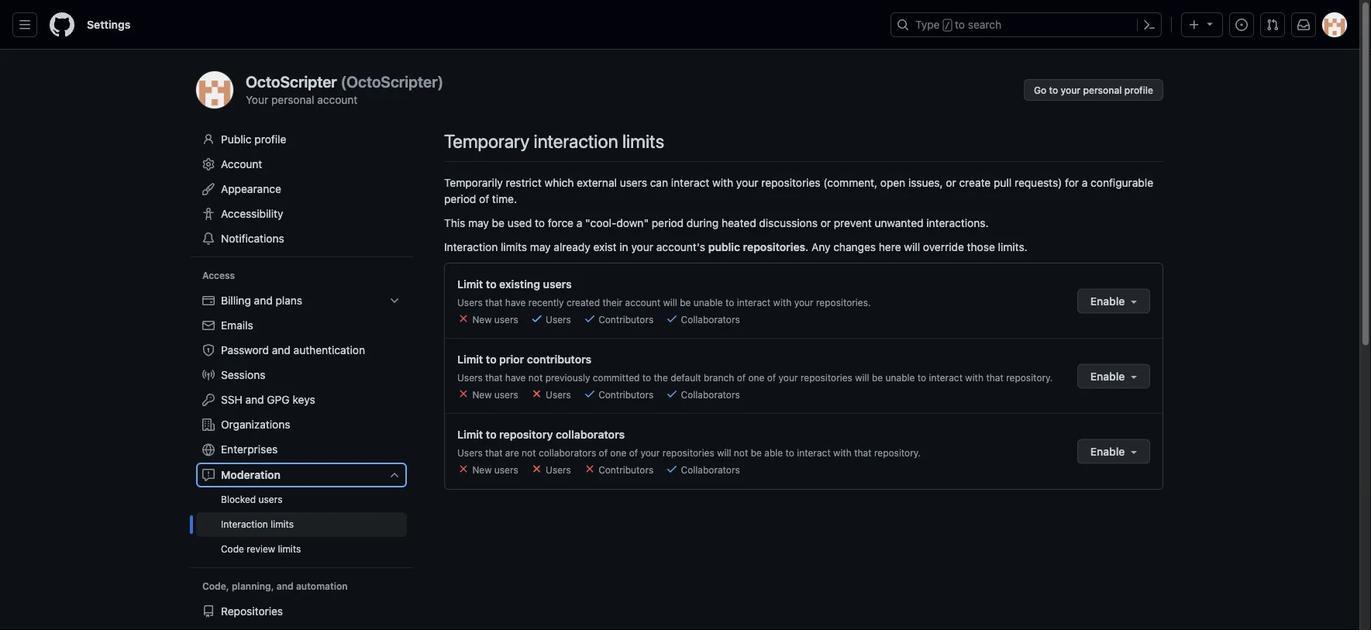 Task type: vqa. For each thing, say whether or not it's contained in the screenshot.
Code link
no



Task type: describe. For each thing, give the bounding box(es) containing it.
default
[[671, 372, 701, 383]]

changes
[[833, 240, 876, 253]]

users down prior
[[494, 389, 518, 400]]

interact inside limit to existing users users that have recently created their account will be unable to interact with your repositories.
[[737, 297, 771, 308]]

unable inside limit to prior contributors users that have not previously committed to the default branch of one of your repositories will be unable to interact with that repository.
[[886, 372, 915, 383]]

bell image
[[202, 233, 215, 245]]

with inside limit to existing users users that have recently created their account will be unable to interact with your repositories.
[[773, 297, 792, 308]]

notifications link
[[196, 226, 407, 251]]

octoscripter (octoscripter) your personal account
[[246, 72, 444, 106]]

a inside temporarily restrict which external users can interact with your repositories (comment, open issues, or create pull requests) for a configurable period of time.
[[1082, 176, 1088, 189]]

access
[[202, 270, 235, 281]]

temporary
[[444, 130, 529, 152]]

be inside limit to prior contributors users that have not previously committed to the default branch of one of your repositories will be unable to interact with that repository.
[[872, 372, 883, 383]]

billing and plans button
[[196, 288, 407, 313]]

public
[[708, 240, 740, 253]]

will right here
[[904, 240, 920, 253]]

force
[[548, 216, 574, 229]]

discussions
[[759, 216, 818, 229]]

not for prior
[[528, 372, 543, 383]]

limits up can
[[622, 130, 664, 152]]

any
[[811, 240, 830, 253]]

period inside temporarily restrict which external users can interact with your repositories (comment, open issues, or create pull requests) for a configurable period of time.
[[444, 192, 476, 205]]

unable inside limit to existing users users that have recently created their account will be unable to interact with your repositories.
[[693, 297, 723, 308]]

the
[[654, 372, 668, 383]]

those
[[967, 240, 995, 253]]

globe image
[[202, 444, 215, 456]]

go to your personal profile link
[[1024, 79, 1163, 101]]

prior
[[499, 353, 524, 365]]

ssh and gpg keys
[[221, 393, 315, 406]]

open
[[880, 176, 905, 189]]

can
[[650, 176, 668, 189]]

code review limits link
[[196, 537, 407, 562]]

new for prior
[[472, 389, 492, 400]]

repositories inside limit to repository collaborators users that are not collaborators of one of your repositories will not be able to interact with that repository.
[[663, 447, 714, 458]]

chevron down image
[[388, 469, 401, 481]]

appearance link
[[196, 177, 407, 202]]

.
[[805, 240, 809, 253]]

billing
[[221, 294, 251, 307]]

key image
[[202, 394, 215, 406]]

will inside limit to existing users users that have recently created their account will be unable to interact with your repositories.
[[663, 297, 677, 308]]

type / to search
[[915, 18, 1002, 31]]

blocked users link
[[196, 488, 407, 512]]

repositories.
[[816, 297, 871, 308]]

have for existing
[[505, 297, 526, 308]]

interaction
[[534, 130, 618, 152]]

or for issues,
[[946, 176, 956, 189]]

your inside temporarily restrict which external users can interact with your repositories (comment, open issues, or create pull requests) for a configurable period of time.
[[736, 176, 758, 189]]

limits down the blocked users "link"
[[271, 519, 294, 530]]

during
[[687, 216, 719, 229]]

appearance
[[221, 183, 281, 195]]

check image down limit to existing users users that have recently created their account will be unable to interact with your repositories.
[[666, 312, 678, 325]]

moderation button
[[196, 463, 407, 488]]

users inside limit to existing users users that have recently created their account will be unable to interact with your repositories.
[[543, 277, 572, 290]]

repositories
[[221, 605, 283, 618]]

ssh
[[221, 393, 242, 406]]

previously
[[545, 372, 590, 383]]

gear image
[[202, 158, 215, 171]]

enterprises link
[[196, 437, 407, 463]]

unwanted
[[875, 216, 924, 229]]

prevent
[[834, 216, 872, 229]]

interactions.
[[926, 216, 989, 229]]

billing and plans
[[221, 294, 302, 307]]

external
[[577, 176, 617, 189]]

repositories link
[[196, 599, 407, 624]]

check image down recently
[[531, 312, 543, 325]]

blocked users
[[221, 494, 282, 505]]

/
[[945, 20, 950, 31]]

of inside temporarily restrict which external users can interact with your repositories (comment, open issues, or create pull requests) for a configurable period of time.
[[479, 192, 489, 205]]

settings
[[87, 18, 130, 31]]

0 vertical spatial collaborators
[[556, 428, 625, 441]]

your inside limit to repository collaborators users that are not collaborators of one of your repositories will not be able to interact with that repository.
[[641, 447, 660, 458]]

collaborators for contributors
[[678, 389, 740, 400]]

repository. inside limit to prior contributors users that have not previously committed to the default branch of one of your repositories will be unable to interact with that repository.
[[1006, 372, 1053, 383]]

your right the go
[[1061, 84, 1081, 95]]

be inside limit to existing users users that have recently created their account will be unable to interact with your repositories.
[[680, 297, 691, 308]]

account inside limit to existing users users that have recently created their account will be unable to interact with your repositories.
[[625, 297, 660, 308]]

limits down used
[[501, 240, 527, 253]]

code,
[[202, 581, 229, 592]]

create
[[959, 176, 991, 189]]

limit to existing users users that have recently created their account will be unable to interact with your repositories.
[[457, 277, 871, 308]]

paintbrush image
[[202, 183, 215, 195]]

recently
[[528, 297, 564, 308]]

temporarily restrict which external users can interact with your repositories (comment, open issues, or create pull requests) for a configurable period of time.
[[444, 176, 1153, 205]]

with inside temporarily restrict which external users can interact with your repositories (comment, open issues, or create pull requests) for a configurable period of time.
[[712, 176, 733, 189]]

accessibility
[[221, 207, 283, 220]]

ssh and gpg keys link
[[196, 388, 407, 412]]

limit for limit to prior contributors
[[457, 353, 483, 365]]

public profile link
[[196, 127, 407, 152]]

0 vertical spatial may
[[468, 216, 489, 229]]

go to your personal profile
[[1034, 84, 1153, 95]]

users inside limit to prior contributors users that have not previously committed to the default branch of one of your repositories will be unable to interact with that repository.
[[457, 372, 483, 383]]

homepage image
[[50, 12, 74, 37]]

users inside limit to existing users users that have recently created their account will be unable to interact with your repositories.
[[457, 297, 483, 308]]

contributors for users
[[596, 314, 654, 325]]

password and authentication
[[221, 344, 365, 357]]

time.
[[492, 192, 517, 205]]

will inside limit to repository collaborators users that are not collaborators of one of your repositories will not be able to interact with that repository.
[[717, 447, 731, 458]]

your right in
[[631, 240, 653, 253]]

1 vertical spatial profile
[[255, 133, 286, 146]]

issues,
[[908, 176, 943, 189]]

repositories inside limit to prior contributors users that have not previously committed to the default branch of one of your repositories will be unable to interact with that repository.
[[801, 372, 852, 383]]

broadcast image
[[202, 369, 215, 381]]

keys
[[293, 393, 315, 406]]

interact inside limit to prior contributors users that have not previously committed to the default branch of one of your repositories will be unable to interact with that repository.
[[929, 372, 963, 383]]

repository. inside limit to repository collaborators users that are not collaborators of one of your repositories will not be able to interact with that repository.
[[874, 447, 921, 458]]

this may be used to force a "cool-down" period during heated discussions or prevent unwanted interactions.
[[444, 216, 989, 229]]

code, planning, and automation list
[[196, 599, 407, 630]]

planning,
[[232, 581, 274, 592]]

enterprises
[[221, 443, 278, 456]]

plans
[[276, 294, 302, 307]]

moderation
[[221, 469, 281, 481]]

sessions
[[221, 369, 265, 381]]

gpg
[[267, 393, 290, 406]]

0 vertical spatial profile
[[1124, 84, 1153, 95]]

shield lock image
[[202, 344, 215, 357]]

repositories down discussions
[[743, 240, 805, 253]]

1 vertical spatial collaborators
[[539, 447, 596, 458]]

contributors for collaborators
[[596, 464, 654, 475]]

down"
[[617, 216, 649, 229]]

your
[[246, 93, 268, 106]]

repositories inside temporarily restrict which external users can interact with your repositories (comment, open issues, or create pull requests) for a configurable period of time.
[[761, 176, 820, 189]]

public
[[221, 133, 252, 146]]

interaction for interaction limits
[[221, 519, 268, 530]]

your inside limit to prior contributors users that have not previously committed to the default branch of one of your repositories will be unable to interact with that repository.
[[779, 372, 798, 383]]

this
[[444, 216, 465, 229]]

created
[[567, 297, 600, 308]]

automation
[[296, 581, 348, 592]]

sessions link
[[196, 363, 407, 388]]

notifications
[[221, 232, 284, 245]]

code review limits
[[221, 544, 301, 555]]

limits down interaction limits link
[[278, 544, 301, 555]]

temporary interaction limits
[[444, 130, 664, 152]]

restrict
[[506, 176, 542, 189]]

which
[[545, 176, 574, 189]]

new users for existing
[[470, 314, 518, 325]]

new users for repository
[[470, 464, 518, 475]]

organizations link
[[196, 412, 407, 437]]



Task type: locate. For each thing, give the bounding box(es) containing it.
limit for limit to existing users
[[457, 277, 483, 290]]

able
[[764, 447, 783, 458]]

new for existing
[[472, 314, 492, 325]]

repository
[[499, 428, 553, 441]]

0 vertical spatial account
[[317, 93, 358, 106]]

go
[[1034, 84, 1046, 95]]

and inside dropdown button
[[254, 294, 273, 307]]

new users up prior
[[470, 314, 518, 325]]

1 vertical spatial unable
[[886, 372, 915, 383]]

1 horizontal spatial unable
[[886, 372, 915, 383]]

notifications image
[[1297, 19, 1310, 31]]

not inside limit to prior contributors users that have not previously committed to the default branch of one of your repositories will be unable to interact with that repository.
[[528, 372, 543, 383]]

be inside limit to repository collaborators users that are not collaborators of one of your repositories will not be able to interact with that repository.
[[751, 447, 762, 458]]

emails
[[221, 319, 253, 332]]

interaction inside moderation list
[[221, 519, 268, 530]]

one down committed
[[610, 447, 627, 458]]

3 collaborators from the top
[[678, 464, 740, 475]]

1 horizontal spatial may
[[530, 240, 551, 253]]

a right for
[[1082, 176, 1088, 189]]

requests)
[[1015, 176, 1062, 189]]

limits
[[622, 130, 664, 152], [501, 240, 527, 253], [271, 519, 294, 530], [278, 544, 301, 555]]

collaborators down previously
[[556, 428, 625, 441]]

and for authentication
[[272, 344, 291, 357]]

new
[[472, 314, 492, 325], [472, 389, 492, 400], [472, 464, 492, 475]]

users left can
[[620, 176, 647, 189]]

one inside limit to prior contributors users that have not previously committed to the default branch of one of your repositories will be unable to interact with that repository.
[[748, 372, 765, 383]]

have
[[505, 297, 526, 308], [505, 372, 526, 383]]

interaction limits
[[221, 519, 294, 530]]

that for limit to prior contributors
[[485, 372, 503, 383]]

your left repositories.
[[794, 297, 814, 308]]

2 vertical spatial contributors
[[596, 464, 654, 475]]

1 horizontal spatial repository.
[[1006, 372, 1053, 383]]

2 contributors from the top
[[596, 389, 654, 400]]

blocked
[[221, 494, 256, 505]]

1 new users from the top
[[470, 314, 518, 325]]

personal right the go
[[1083, 84, 1122, 95]]

or
[[946, 176, 956, 189], [821, 216, 831, 229]]

limit left prior
[[457, 353, 483, 365]]

or up any at the right of page
[[821, 216, 831, 229]]

2 enable from the top
[[1090, 370, 1128, 382]]

1 horizontal spatial interaction
[[444, 240, 498, 253]]

account
[[221, 158, 262, 171]]

will down account's
[[663, 297, 677, 308]]

are
[[505, 447, 519, 458]]

2 limit from the top
[[457, 353, 483, 365]]

account right their at the top left
[[625, 297, 660, 308]]

with
[[712, 176, 733, 189], [773, 297, 792, 308], [965, 372, 984, 383], [833, 447, 852, 458]]

your down the
[[641, 447, 660, 458]]

enable for users
[[1090, 295, 1128, 307]]

0 horizontal spatial personal
[[271, 93, 314, 106]]

0 vertical spatial contributors
[[596, 314, 654, 325]]

1 horizontal spatial or
[[946, 176, 956, 189]]

your inside limit to existing users users that have recently created their account will be unable to interact with your repositories.
[[794, 297, 814, 308]]

1 vertical spatial one
[[610, 447, 627, 458]]

and for plans
[[254, 294, 273, 307]]

not right are
[[522, 447, 536, 458]]

interaction
[[444, 240, 498, 253], [221, 519, 268, 530]]

exist
[[593, 240, 617, 253]]

that
[[485, 297, 503, 308], [485, 372, 503, 383], [986, 372, 1004, 383], [485, 447, 503, 458], [854, 447, 872, 458]]

limit inside limit to repository collaborators users that are not collaborators of one of your repositories will not be able to interact with that repository.
[[457, 428, 483, 441]]

1 vertical spatial interaction
[[221, 519, 268, 530]]

1 new from the top
[[472, 314, 492, 325]]

1 vertical spatial have
[[505, 372, 526, 383]]

repositories down repositories.
[[801, 372, 852, 383]]

1 vertical spatial collaborators
[[678, 389, 740, 400]]

new users down prior
[[470, 389, 518, 400]]

and up repositories link
[[277, 581, 294, 592]]

limit
[[457, 277, 483, 290], [457, 353, 483, 365], [457, 428, 483, 441]]

2 new from the top
[[472, 389, 492, 400]]

unable
[[693, 297, 723, 308], [886, 372, 915, 383]]

and for gpg
[[245, 393, 264, 406]]

3 new users from the top
[[470, 464, 518, 475]]

0 vertical spatial one
[[748, 372, 765, 383]]

users down are
[[494, 464, 518, 475]]

limit inside limit to existing users users that have recently created their account will be unable to interact with your repositories.
[[457, 277, 483, 290]]

2 vertical spatial new users
[[470, 464, 518, 475]]

contributors down limit to repository collaborators users that are not collaborators of one of your repositories will not be able to interact with that repository.
[[596, 464, 654, 475]]

users inside temporarily restrict which external users can interact with your repositories (comment, open issues, or create pull requests) for a configurable period of time.
[[620, 176, 647, 189]]

collaborators
[[556, 428, 625, 441], [539, 447, 596, 458]]

0 vertical spatial enable
[[1090, 295, 1128, 307]]

users down existing
[[494, 314, 518, 325]]

1 contributors from the top
[[596, 314, 654, 325]]

already
[[554, 240, 590, 253]]

1 vertical spatial may
[[530, 240, 551, 253]]

collaborators down limit to existing users users that have recently created their account will be unable to interact with your repositories.
[[678, 314, 740, 325]]

period down temporarily
[[444, 192, 476, 205]]

0 horizontal spatial repository.
[[874, 447, 921, 458]]

review
[[247, 544, 275, 555]]

0 vertical spatial period
[[444, 192, 476, 205]]

be
[[492, 216, 505, 229], [680, 297, 691, 308], [872, 372, 883, 383], [751, 447, 762, 458]]

used
[[507, 216, 532, 229]]

triangle down image
[[1204, 17, 1216, 30]]

1 vertical spatial enable
[[1090, 370, 1128, 382]]

0 horizontal spatial x image
[[457, 463, 470, 475]]

account inside octoscripter (octoscripter) your personal account
[[317, 93, 358, 106]]

collaborators for users
[[678, 314, 740, 325]]

personal inside octoscripter (octoscripter) your personal account
[[271, 93, 314, 106]]

0 horizontal spatial profile
[[255, 133, 286, 146]]

issue opened image
[[1235, 19, 1248, 31]]

users up recently
[[543, 277, 572, 290]]

1 horizontal spatial one
[[748, 372, 765, 383]]

public profile
[[221, 133, 286, 146]]

access list
[[196, 288, 407, 562]]

have inside limit to existing users users that have recently created their account will be unable to interact with your repositories.
[[505, 297, 526, 308]]

limit to prior contributors users that have not previously committed to the default branch of one of your repositories will be unable to interact with that repository.
[[457, 353, 1053, 383]]

your right "branch"
[[779, 372, 798, 383]]

users inside "link"
[[259, 494, 282, 505]]

1 horizontal spatial period
[[652, 216, 684, 229]]

3 contributors from the top
[[596, 464, 654, 475]]

3 limit from the top
[[457, 428, 483, 441]]

account
[[317, 93, 358, 106], [625, 297, 660, 308]]

2 vertical spatial collaborators
[[678, 464, 740, 475]]

collaborators down limit to repository collaborators users that are not collaborators of one of your repositories will not be able to interact with that repository.
[[678, 464, 740, 475]]

or for discussions
[[821, 216, 831, 229]]

1 horizontal spatial profile
[[1124, 84, 1153, 95]]

check image down previously
[[583, 388, 596, 400]]

will inside limit to prior contributors users that have not previously committed to the default branch of one of your repositories will be unable to interact with that repository.
[[855, 372, 869, 383]]

override
[[923, 240, 964, 253]]

collaborators
[[678, 314, 740, 325], [678, 389, 740, 400], [678, 464, 740, 475]]

password and authentication link
[[196, 338, 407, 363]]

may down force
[[530, 240, 551, 253]]

interact
[[671, 176, 709, 189], [737, 297, 771, 308], [929, 372, 963, 383], [797, 447, 831, 458]]

2 vertical spatial limit
[[457, 428, 483, 441]]

personal down octoscripter
[[271, 93, 314, 106]]

interaction down this
[[444, 240, 498, 253]]

1 vertical spatial limit
[[457, 353, 483, 365]]

branch
[[704, 372, 734, 383]]

with inside limit to repository collaborators users that are not collaborators of one of your repositories will not be able to interact with that repository.
[[833, 447, 852, 458]]

that inside limit to existing users users that have recently created their account will be unable to interact with your repositories.
[[485, 297, 503, 308]]

and down "emails" link
[[272, 344, 291, 357]]

settings link
[[81, 12, 137, 37]]

collaborators for collaborators
[[678, 464, 740, 475]]

will down repositories.
[[855, 372, 869, 383]]

or inside temporarily restrict which external users can interact with your repositories (comment, open issues, or create pull requests) for a configurable period of time.
[[946, 176, 956, 189]]

interact inside limit to repository collaborators users that are not collaborators of one of your repositories will not be able to interact with that repository.
[[797, 447, 831, 458]]

1 vertical spatial new
[[472, 389, 492, 400]]

1 vertical spatial period
[[652, 216, 684, 229]]

personal for to
[[1083, 84, 1122, 95]]

1 vertical spatial account
[[625, 297, 660, 308]]

1 have from the top
[[505, 297, 526, 308]]

personal
[[1083, 84, 1122, 95], [271, 93, 314, 106]]

interaction for interaction limits may already exist in your account's public repositories .     any changes here will override those limits.
[[444, 240, 498, 253]]

account down octoscripter
[[317, 93, 358, 106]]

existing
[[499, 277, 540, 290]]

period up account's
[[652, 216, 684, 229]]

0 vertical spatial interaction
[[444, 240, 498, 253]]

and right ssh
[[245, 393, 264, 406]]

limit for limit to repository collaborators
[[457, 428, 483, 441]]

will
[[904, 240, 920, 253], [663, 297, 677, 308], [855, 372, 869, 383], [717, 447, 731, 458]]

repository.
[[1006, 372, 1053, 383], [874, 447, 921, 458]]

limit left existing
[[457, 277, 483, 290]]

or left create
[[946, 176, 956, 189]]

accessibility link
[[196, 202, 407, 226]]

password
[[221, 344, 269, 357]]

of
[[479, 192, 489, 205], [737, 372, 746, 383], [767, 372, 776, 383], [599, 447, 608, 458], [629, 447, 638, 458]]

check image down "created"
[[583, 312, 596, 325]]

personal for (octoscripter)
[[271, 93, 314, 106]]

have down existing
[[505, 297, 526, 308]]

organization image
[[202, 419, 215, 431]]

1 vertical spatial a
[[576, 216, 582, 229]]

new for repository
[[472, 464, 492, 475]]

users up interaction limits
[[259, 494, 282, 505]]

one inside limit to repository collaborators users that are not collaborators of one of your repositories will not be able to interact with that repository.
[[610, 447, 627, 458]]

person image
[[202, 133, 215, 146]]

0 horizontal spatial period
[[444, 192, 476, 205]]

repositories down default
[[663, 447, 714, 458]]

0 vertical spatial or
[[946, 176, 956, 189]]

profile right public
[[255, 133, 286, 146]]

not down the contributors at the left of page
[[528, 372, 543, 383]]

0 vertical spatial have
[[505, 297, 526, 308]]

x image for new users
[[457, 463, 470, 475]]

type
[[915, 18, 940, 31]]

interaction down blocked
[[221, 519, 268, 530]]

users inside limit to repository collaborators users that are not collaborators of one of your repositories will not be able to interact with that repository.
[[457, 447, 483, 458]]

check image
[[531, 312, 543, 325], [583, 312, 596, 325], [666, 312, 678, 325], [583, 388, 596, 400], [666, 388, 678, 400], [666, 463, 678, 475]]

code, planning, and automation
[[202, 581, 348, 592]]

x image
[[457, 312, 470, 325], [457, 388, 470, 400], [531, 388, 543, 400], [531, 463, 543, 475]]

have inside limit to prior contributors users that have not previously committed to the default branch of one of your repositories will be unable to interact with that repository.
[[505, 372, 526, 383]]

limits.
[[998, 240, 1027, 253]]

0 vertical spatial limit
[[457, 277, 483, 290]]

check image down limit to repository collaborators users that are not collaborators of one of your repositories will not be able to interact with that repository.
[[666, 463, 678, 475]]

x image for contributors
[[583, 463, 596, 475]]

period
[[444, 192, 476, 205], [652, 216, 684, 229]]

will left able
[[717, 447, 731, 458]]

not for repository
[[522, 447, 536, 458]]

contributors down committed
[[596, 389, 654, 400]]

users
[[457, 297, 483, 308], [543, 314, 571, 325], [457, 372, 483, 383], [543, 389, 571, 400], [457, 447, 483, 458], [543, 464, 571, 475]]

for
[[1065, 176, 1079, 189]]

0 horizontal spatial account
[[317, 93, 358, 106]]

here
[[879, 240, 901, 253]]

1 x image from the left
[[457, 463, 470, 475]]

2 have from the top
[[505, 372, 526, 383]]

(comment,
[[823, 176, 877, 189]]

repositories up discussions
[[761, 176, 820, 189]]

0 horizontal spatial may
[[468, 216, 489, 229]]

temporarily
[[444, 176, 503, 189]]

0 horizontal spatial one
[[610, 447, 627, 458]]

new users for prior
[[470, 389, 518, 400]]

2 collaborators from the top
[[678, 389, 740, 400]]

1 horizontal spatial a
[[1082, 176, 1088, 189]]

your
[[1061, 84, 1081, 95], [736, 176, 758, 189], [631, 240, 653, 253], [794, 297, 814, 308], [779, 372, 798, 383], [641, 447, 660, 458]]

profile down command palette icon
[[1124, 84, 1153, 95]]

mail image
[[202, 319, 215, 332]]

have for prior
[[505, 372, 526, 383]]

may
[[468, 216, 489, 229], [530, 240, 551, 253]]

command palette image
[[1143, 19, 1156, 31]]

1 vertical spatial contributors
[[596, 389, 654, 400]]

contributors for contributors
[[596, 389, 654, 400]]

new users down are
[[470, 464, 518, 475]]

@octoscripter image
[[196, 71, 233, 109]]

report image
[[202, 469, 215, 481]]

one right "branch"
[[748, 372, 765, 383]]

2 x image from the left
[[583, 463, 596, 475]]

and left plans
[[254, 294, 273, 307]]

0 horizontal spatial interaction
[[221, 519, 268, 530]]

0 vertical spatial new
[[472, 314, 492, 325]]

3 enable from the top
[[1090, 445, 1128, 458]]

1 vertical spatial new users
[[470, 389, 518, 400]]

users
[[620, 176, 647, 189], [543, 277, 572, 290], [494, 314, 518, 325], [494, 389, 518, 400], [494, 464, 518, 475], [259, 494, 282, 505]]

2 new users from the top
[[470, 389, 518, 400]]

3 new from the top
[[472, 464, 492, 475]]

accessibility image
[[202, 208, 215, 220]]

enable for collaborators
[[1090, 445, 1128, 458]]

repo image
[[202, 605, 215, 618]]

not left able
[[734, 447, 748, 458]]

2 vertical spatial enable
[[1090, 445, 1128, 458]]

limit inside limit to prior contributors users that have not previously committed to the default branch of one of your repositories will be unable to interact with that repository.
[[457, 353, 483, 365]]

1 limit from the top
[[457, 277, 483, 290]]

your up the heated
[[736, 176, 758, 189]]

account's
[[656, 240, 705, 253]]

a right force
[[576, 216, 582, 229]]

collaborators down "branch"
[[678, 389, 740, 400]]

0 vertical spatial repository.
[[1006, 372, 1053, 383]]

committed
[[593, 372, 640, 383]]

1 horizontal spatial account
[[625, 297, 660, 308]]

check image down the
[[666, 388, 678, 400]]

0 horizontal spatial or
[[821, 216, 831, 229]]

with inside limit to prior contributors users that have not previously committed to the default branch of one of your repositories will be unable to interact with that repository.
[[965, 372, 984, 383]]

repositories
[[761, 176, 820, 189], [743, 240, 805, 253], [801, 372, 852, 383], [663, 447, 714, 458]]

may right this
[[468, 216, 489, 229]]

account link
[[196, 152, 407, 177]]

plus image
[[1188, 19, 1201, 31]]

interact inside temporarily restrict which external users can interact with your repositories (comment, open issues, or create pull requests) for a configurable period of time.
[[671, 176, 709, 189]]

1 vertical spatial or
[[821, 216, 831, 229]]

1 horizontal spatial x image
[[583, 463, 596, 475]]

search
[[968, 18, 1002, 31]]

1 collaborators from the top
[[678, 314, 740, 325]]

enable for contributors
[[1090, 370, 1128, 382]]

limit left repository
[[457, 428, 483, 441]]

(octoscripter)
[[341, 72, 444, 91]]

0 horizontal spatial unable
[[693, 297, 723, 308]]

have down prior
[[505, 372, 526, 383]]

that for limit to existing users
[[485, 297, 503, 308]]

authentication
[[293, 344, 365, 357]]

1 horizontal spatial personal
[[1083, 84, 1122, 95]]

new users
[[470, 314, 518, 325], [470, 389, 518, 400], [470, 464, 518, 475]]

"cool-
[[585, 216, 617, 229]]

code
[[221, 544, 244, 555]]

0 horizontal spatial a
[[576, 216, 582, 229]]

interaction limits link
[[196, 512, 407, 537]]

collaborators down repository
[[539, 447, 596, 458]]

1 enable from the top
[[1090, 295, 1128, 307]]

moderation list
[[196, 488, 407, 562]]

x image
[[457, 463, 470, 475], [583, 463, 596, 475]]

0 vertical spatial a
[[1082, 176, 1088, 189]]

1 vertical spatial repository.
[[874, 447, 921, 458]]

git pull request image
[[1266, 19, 1279, 31]]

0 vertical spatial new users
[[470, 314, 518, 325]]

0 vertical spatial collaborators
[[678, 314, 740, 325]]

2 vertical spatial new
[[472, 464, 492, 475]]

that for limit to repository collaborators
[[485, 447, 503, 458]]

0 vertical spatial unable
[[693, 297, 723, 308]]

emails link
[[196, 313, 407, 338]]

pull
[[994, 176, 1012, 189]]

contributors down their at the top left
[[596, 314, 654, 325]]



